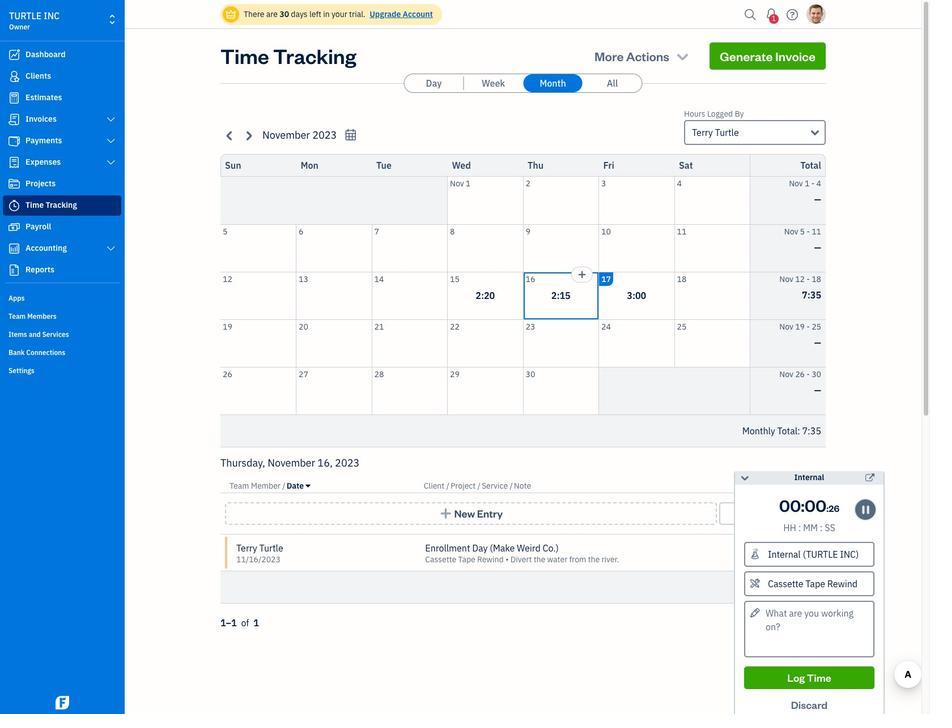 Task type: vqa. For each thing, say whether or not it's contained in the screenshot.
Terry Turtle 11/16/2023 Turtle
yes



Task type: describe. For each thing, give the bounding box(es) containing it.
— for nov 1 - 4 —
[[814, 194, 821, 205]]

payments link
[[3, 131, 121, 151]]

0 vertical spatial total
[[801, 160, 821, 171]]

settings
[[9, 367, 34, 375]]

team for team member /
[[230, 481, 249, 491]]

sat
[[679, 160, 693, 171]]

•
[[506, 555, 509, 565]]

team members link
[[3, 308, 121, 325]]

27 inside 'button'
[[299, 369, 308, 380]]

1 vertical spatial november
[[268, 457, 315, 470]]

0 vertical spatial november
[[262, 129, 310, 142]]

total for monthly total
[[777, 426, 798, 437]]

26 button
[[221, 368, 296, 415]]

thu
[[528, 160, 544, 171]]

dashboard image
[[7, 49, 21, 61]]

crown image
[[225, 8, 237, 20]]

: right 'hh'
[[798, 523, 801, 534]]

hh : mm : ss
[[784, 523, 835, 534]]

12 inside button
[[223, 274, 232, 284]]

fri
[[603, 160, 614, 171]]

nov for nov 1 - 4 —
[[789, 179, 803, 189]]

account
[[403, 9, 433, 19]]

nov for nov 19 - 25 —
[[780, 322, 794, 332]]

expense image
[[7, 157, 21, 168]]

1 right of
[[254, 618, 259, 629]]

next month image
[[242, 129, 255, 142]]

november 2023
[[262, 129, 337, 142]]

search image
[[741, 6, 760, 23]]

2 7:35 from the top
[[802, 426, 821, 437]]

choose a date image
[[344, 129, 357, 142]]

time / status
[[770, 481, 817, 491]]

month link
[[523, 74, 582, 92]]

turtle for terry turtle
[[715, 127, 739, 138]]

dashboard
[[26, 49, 66, 60]]

more actions
[[595, 48, 670, 64]]

2:20
[[476, 290, 495, 302]]

weird
[[517, 543, 541, 554]]

time left status link
[[770, 481, 788, 491]]

add a time entry image
[[578, 268, 587, 281]]

payment image
[[7, 135, 21, 147]]

internal
[[795, 473, 824, 483]]

service
[[482, 481, 508, 491]]

time inside button
[[807, 672, 831, 685]]

16
[[526, 274, 535, 284]]

nov for nov 5 - 11 —
[[784, 226, 798, 237]]

25 button
[[675, 320, 750, 367]]

generate invoice
[[720, 48, 816, 64]]

log time
[[788, 672, 831, 685]]

logged
[[707, 109, 733, 119]]

: left ss
[[820, 523, 823, 534]]

11 inside button
[[677, 226, 687, 237]]

28
[[374, 369, 384, 380]]

money image
[[7, 222, 21, 233]]

terry for terry turtle 11/16/2023
[[236, 543, 257, 554]]

25 inside 'nov 19 - 25 —'
[[812, 322, 821, 332]]

rewind
[[477, 555, 504, 565]]

plus image
[[439, 508, 452, 520]]

new entry
[[454, 507, 503, 520]]

terry turtle
[[692, 127, 739, 138]]

bank connections
[[9, 349, 65, 357]]

thursday, november 16, 2023
[[221, 457, 360, 470]]

monthly
[[742, 426, 775, 437]]

expenses link
[[3, 152, 121, 173]]

2 vertical spatial 2:15
[[802, 582, 821, 594]]

14
[[374, 274, 384, 284]]

18 inside nov 12 - 18 7:35
[[812, 274, 821, 284]]

report image
[[7, 265, 21, 276]]

12 inside nov 12 - 18 7:35
[[795, 274, 805, 284]]

bank
[[9, 349, 25, 357]]

payroll
[[26, 222, 51, 232]]

client image
[[7, 71, 21, 82]]

1 / from the left
[[282, 481, 286, 491]]

payroll link
[[3, 217, 121, 238]]

accounting link
[[3, 239, 121, 259]]

sun
[[225, 160, 241, 171]]

projects
[[26, 179, 56, 189]]

estimates link
[[3, 88, 121, 108]]

1–1
[[221, 618, 237, 629]]

reports
[[26, 265, 54, 275]]

tracking inside the main element
[[46, 200, 77, 210]]

settings link
[[3, 362, 121, 379]]

2 button
[[523, 177, 599, 224]]

day inside enrollment day ( make weird co. ) cassette tape rewind • divert the water from the river.
[[472, 543, 488, 554]]

total for daily total
[[777, 582, 798, 594]]

note
[[514, 481, 531, 491]]

7:35 inside nov 12 - 18 7:35
[[802, 289, 821, 301]]

26 inside nov 26 - 30 —
[[795, 369, 805, 380]]

(
[[490, 543, 493, 554]]

8
[[450, 226, 455, 237]]

monthly total : 7:35
[[742, 426, 821, 437]]

4 / from the left
[[510, 481, 513, 491]]

note link
[[514, 481, 531, 491]]

— for nov 19 - 25 —
[[814, 337, 821, 348]]

there
[[244, 9, 264, 19]]

2
[[526, 179, 531, 189]]

go to help image
[[783, 6, 802, 23]]

invoices
[[26, 114, 57, 124]]

daily
[[755, 582, 775, 594]]

projects link
[[3, 174, 121, 194]]

0 vertical spatial tracking
[[273, 43, 356, 69]]

- for nov 1 - 4 —
[[812, 179, 815, 189]]

19 inside "button"
[[223, 322, 232, 332]]

12 button
[[221, 272, 296, 319]]

enrollment day ( make weird co. ) cassette tape rewind • divert the water from the river.
[[425, 543, 619, 565]]

terry for terry turtle
[[692, 127, 713, 138]]

3:00
[[627, 290, 646, 302]]

inc
[[44, 10, 60, 22]]

project link
[[451, 481, 478, 491]]

chevron large down image for payments
[[106, 137, 116, 146]]

timer
[[777, 507, 805, 520]]

chevrondown image
[[675, 48, 690, 64]]

start timer
[[751, 507, 805, 520]]

make
[[493, 543, 515, 554]]

billable
[[789, 556, 817, 566]]

invoice
[[775, 48, 816, 64]]

chart image
[[7, 243, 21, 255]]

nov 1
[[450, 179, 471, 189]]

1 inside nov 1 - 4 —
[[805, 179, 810, 189]]

25 inside button
[[677, 322, 687, 332]]

5 inside button
[[223, 226, 228, 237]]

of
[[241, 618, 249, 629]]

discard button
[[744, 694, 875, 715]]

nov for nov 12 - 18 7:35
[[780, 274, 794, 284]]

days
[[291, 9, 308, 19]]

- for nov 26 - 30 —
[[807, 369, 810, 380]]

trial.
[[349, 9, 366, 19]]

client
[[424, 481, 445, 491]]

19 inside 'nov 19 - 25 —'
[[795, 322, 805, 332]]

non-
[[771, 556, 789, 566]]

6
[[299, 226, 303, 237]]

river.
[[602, 555, 619, 565]]

27 inside 00 : 00 : 27
[[829, 503, 839, 515]]

log
[[788, 672, 805, 685]]

00 : 00 : 27
[[780, 495, 839, 516]]

all
[[607, 78, 618, 89]]

service link
[[482, 481, 510, 491]]

chevron large down image for accounting
[[106, 244, 116, 253]]

daily total : 2:15
[[755, 582, 821, 594]]

more actions button
[[584, 43, 701, 70]]

1 vertical spatial 2023
[[335, 457, 360, 470]]

17
[[601, 274, 611, 284]]



Task type: locate. For each thing, give the bounding box(es) containing it.
0 horizontal spatial 12
[[223, 274, 232, 284]]

13 button
[[296, 272, 372, 319]]

/ right the client
[[446, 481, 449, 491]]

nov up nov 5 - 11 —
[[789, 179, 803, 189]]

status link
[[794, 481, 817, 491]]

total right daily
[[777, 582, 798, 594]]

00 down "status"
[[805, 495, 827, 516]]

upgrade
[[370, 9, 401, 19]]

0 horizontal spatial team
[[9, 312, 26, 321]]

project image
[[7, 179, 21, 190]]

nov down nov 5 - 11 —
[[780, 274, 794, 284]]

3 / from the left
[[478, 481, 481, 491]]

30 down '23' button
[[526, 369, 535, 380]]

pause timer image
[[858, 504, 874, 517]]

services
[[42, 330, 69, 339]]

time link
[[770, 481, 790, 491]]

2 19 from the left
[[795, 322, 805, 332]]

Add a service text field
[[745, 573, 874, 596]]

1 — from the top
[[814, 194, 821, 205]]

the
[[534, 555, 545, 565], [588, 555, 600, 565]]

apps link
[[3, 290, 121, 307]]

— up nov 26 - 30 —
[[814, 337, 821, 348]]

dashboard link
[[3, 45, 121, 65]]

nov inside nov 5 - 11 —
[[784, 226, 798, 237]]

more
[[595, 48, 624, 64]]

0 vertical spatial time tracking
[[221, 43, 356, 69]]

upgrade account link
[[367, 9, 433, 19]]

: inside 00 : 00 : 27
[[827, 503, 829, 515]]

25 down the 18 button
[[677, 322, 687, 332]]

11/16/2023
[[236, 555, 281, 565]]

freshbooks image
[[53, 697, 71, 710]]

2023 left the choose a date icon
[[312, 129, 337, 142]]

1 horizontal spatial 30
[[526, 369, 535, 380]]

19 down '12' button
[[223, 322, 232, 332]]

0 horizontal spatial 11
[[677, 226, 687, 237]]

team down apps
[[9, 312, 26, 321]]

1 horizontal spatial 25
[[812, 322, 821, 332]]

timer image
[[7, 200, 21, 211]]

1 chevron large down image from the top
[[106, 137, 116, 146]]

time inside the main element
[[26, 200, 44, 210]]

1 vertical spatial day
[[472, 543, 488, 554]]

team inside the main element
[[9, 312, 26, 321]]

2023
[[312, 129, 337, 142], [335, 457, 360, 470]]

nov for nov 26 - 30 —
[[780, 369, 794, 380]]

team down thursday,
[[230, 481, 249, 491]]

11 down nov 1 - 4 — at the top of page
[[812, 226, 821, 237]]

the down co. on the bottom
[[534, 555, 545, 565]]

10
[[601, 226, 611, 237]]

1 horizontal spatial team
[[230, 481, 249, 491]]

1 18 from the left
[[677, 274, 687, 284]]

there are 30 days left in your trial. upgrade account
[[244, 9, 433, 19]]

2 25 from the left
[[812, 322, 821, 332]]

1 horizontal spatial 12
[[795, 274, 805, 284]]

play image
[[736, 508, 749, 520]]

2 12 from the left
[[795, 274, 805, 284]]

start
[[751, 507, 775, 520]]

nov down 'nov 19 - 25 —'
[[780, 369, 794, 380]]

- inside nov 5 - 11 —
[[807, 226, 810, 237]]

12
[[223, 274, 232, 284], [795, 274, 805, 284]]

2 chevron large down image from the top
[[106, 158, 116, 167]]

1 horizontal spatial the
[[588, 555, 600, 565]]

terry turtle 11/16/2023
[[236, 543, 283, 565]]

1 horizontal spatial 4
[[817, 179, 821, 189]]

— inside nov 26 - 30 —
[[814, 385, 821, 396]]

— up nov 12 - 18 7:35 in the top right of the page
[[814, 242, 821, 253]]

0 horizontal spatial 27
[[299, 369, 308, 380]]

6 button
[[296, 225, 372, 272]]

november right next month image on the top
[[262, 129, 310, 142]]

/ left service
[[478, 481, 481, 491]]

2:15 down billable
[[802, 582, 821, 594]]

0 horizontal spatial 4
[[677, 179, 682, 189]]

month
[[540, 78, 566, 89]]

time right log
[[807, 672, 831, 685]]

— for nov 5 - 11 —
[[814, 242, 821, 253]]

1 horizontal spatial 19
[[795, 322, 805, 332]]

chevron large down image for expenses
[[106, 158, 116, 167]]

0 horizontal spatial 18
[[677, 274, 687, 284]]

1 horizontal spatial turtle
[[715, 127, 739, 138]]

— up the monthly total : 7:35
[[814, 385, 821, 396]]

1 19 from the left
[[223, 322, 232, 332]]

7:35 up 'nov 19 - 25 —'
[[802, 289, 821, 301]]

time down 'there'
[[221, 43, 269, 69]]

terry up "11/16/2023" at the left of page
[[236, 543, 257, 554]]

— for nov 26 - 30 —
[[814, 385, 821, 396]]

turtle up "11/16/2023" at the left of page
[[259, 543, 283, 554]]

invoice image
[[7, 114, 21, 125]]

1 inside 1 dropdown button
[[772, 14, 776, 23]]

16,
[[318, 457, 333, 470]]

/ left date
[[282, 481, 286, 491]]

2:15 non-billable
[[771, 541, 821, 566]]

3 — from the top
[[814, 337, 821, 348]]

1 left go to help icon
[[772, 14, 776, 23]]

turtle inc owner
[[9, 10, 60, 31]]

: right monthly
[[798, 426, 800, 437]]

1 vertical spatial tracking
[[46, 200, 77, 210]]

14 button
[[372, 272, 447, 319]]

/ left status link
[[790, 481, 793, 491]]

mon
[[301, 160, 319, 171]]

30 right are
[[280, 9, 289, 19]]

nov inside nov 1 button
[[450, 179, 464, 189]]

0 horizontal spatial the
[[534, 555, 545, 565]]

time
[[221, 43, 269, 69], [26, 200, 44, 210], [770, 481, 788, 491], [807, 672, 831, 685]]

reports link
[[3, 260, 121, 281]]

26 down 'nov 19 - 25 —'
[[795, 369, 805, 380]]

water
[[547, 555, 568, 565]]

day inside day link
[[426, 78, 442, 89]]

1 vertical spatial 7:35
[[802, 426, 821, 437]]

8 button
[[448, 225, 523, 272]]

:
[[798, 426, 800, 437], [801, 495, 805, 516], [827, 503, 829, 515], [798, 523, 801, 534], [820, 523, 823, 534], [798, 582, 800, 594]]

estimates
[[26, 92, 62, 103]]

1 the from the left
[[534, 555, 545, 565]]

2 vertical spatial total
[[777, 582, 798, 594]]

: down "status"
[[801, 495, 805, 516]]

0 vertical spatial 7:35
[[802, 289, 821, 301]]

2 — from the top
[[814, 242, 821, 253]]

19 down nov 12 - 18 7:35 in the top right of the page
[[795, 322, 805, 332]]

20 button
[[296, 320, 372, 367]]

- inside nov 26 - 30 —
[[807, 369, 810, 380]]

0 horizontal spatial time tracking
[[26, 200, 77, 210]]

7
[[374, 226, 379, 237]]

2 11 from the left
[[812, 226, 821, 237]]

2 / from the left
[[446, 481, 449, 491]]

nov down wed
[[450, 179, 464, 189]]

date link
[[287, 481, 310, 491]]

7:35 up 'internal'
[[802, 426, 821, 437]]

29
[[450, 369, 460, 380]]

1
[[772, 14, 776, 23], [466, 179, 471, 189], [805, 179, 810, 189], [254, 618, 259, 629]]

start timer button
[[719, 503, 821, 525]]

chevron large down image
[[106, 115, 116, 124]]

27 down 20 button
[[299, 369, 308, 380]]

11 down '4' button at the right top
[[677, 226, 687, 237]]

25 down nov 12 - 18 7:35 in the top right of the page
[[812, 322, 821, 332]]

0 horizontal spatial day
[[426, 78, 442, 89]]

— up nov 5 - 11 —
[[814, 194, 821, 205]]

1 button
[[762, 3, 781, 26]]

24 button
[[599, 320, 674, 367]]

11 button
[[675, 225, 750, 272]]

19
[[223, 322, 232, 332], [795, 322, 805, 332]]

2 18 from the left
[[812, 274, 821, 284]]

18 down 11 button
[[677, 274, 687, 284]]

0 horizontal spatial 26
[[223, 369, 232, 380]]

18 down nov 5 - 11 —
[[812, 274, 821, 284]]

bank connections link
[[3, 344, 121, 361]]

- inside 'nov 19 - 25 —'
[[807, 322, 810, 332]]

26 inside button
[[223, 369, 232, 380]]

1 vertical spatial total
[[777, 426, 798, 437]]

2 00 from the left
[[805, 495, 827, 516]]

0 horizontal spatial turtle
[[259, 543, 283, 554]]

22 button
[[448, 320, 523, 367]]

estimate image
[[7, 92, 21, 104]]

chevron large down image inside expenses link
[[106, 158, 116, 167]]

1 5 from the left
[[223, 226, 228, 237]]

divert
[[511, 555, 532, 565]]

22
[[450, 322, 460, 332]]

open in new window image
[[866, 472, 875, 485]]

1 horizontal spatial 5
[[800, 226, 805, 237]]

caretdown image
[[306, 482, 310, 491]]

1 horizontal spatial tracking
[[273, 43, 356, 69]]

1 horizontal spatial 18
[[812, 274, 821, 284]]

30 inside button
[[526, 369, 535, 380]]

nov inside nov 26 - 30 —
[[780, 369, 794, 380]]

1 vertical spatial team
[[230, 481, 249, 491]]

4 — from the top
[[814, 385, 821, 396]]

0 horizontal spatial 00
[[780, 495, 801, 516]]

generate
[[720, 48, 773, 64]]

- for nov 5 - 11 —
[[807, 226, 810, 237]]

0 horizontal spatial terry
[[236, 543, 257, 554]]

team
[[9, 312, 26, 321], [230, 481, 249, 491]]

2 horizontal spatial 30
[[812, 369, 821, 380]]

time tracking down "days"
[[221, 43, 356, 69]]

0 horizontal spatial 30
[[280, 9, 289, 19]]

1 horizontal spatial 27
[[829, 503, 839, 515]]

1 horizontal spatial time tracking
[[221, 43, 356, 69]]

: down billable
[[798, 582, 800, 594]]

1 vertical spatial turtle
[[259, 543, 283, 554]]

5 inside nov 5 - 11 —
[[800, 226, 805, 237]]

0 horizontal spatial tracking
[[46, 200, 77, 210]]

connections
[[26, 349, 65, 357]]

terry down hours
[[692, 127, 713, 138]]

/ left "note" link
[[510, 481, 513, 491]]

total up nov 1 - 4 — at the top of page
[[801, 160, 821, 171]]

0 vertical spatial 2:15
[[551, 290, 571, 302]]

nov for nov 1
[[450, 179, 464, 189]]

5 / from the left
[[790, 481, 793, 491]]

cassette
[[425, 555, 456, 565]]

11 inside nov 5 - 11 —
[[812, 226, 821, 237]]

terry
[[692, 127, 713, 138], [236, 543, 257, 554]]

- for nov 12 - 18 7:35
[[807, 274, 810, 284]]

project
[[451, 481, 476, 491]]

tracking down projects link
[[46, 200, 77, 210]]

nov inside nov 12 - 18 7:35
[[780, 274, 794, 284]]

0 horizontal spatial 25
[[677, 322, 687, 332]]

3 chevron large down image from the top
[[106, 244, 116, 253]]

30 inside nov 26 - 30 —
[[812, 369, 821, 380]]

- for nov 19 - 25 —
[[807, 322, 810, 332]]

What are you working on? text field
[[744, 601, 875, 658]]

chevron large down image
[[106, 137, 116, 146], [106, 158, 116, 167], [106, 244, 116, 253]]

1 vertical spatial terry
[[236, 543, 257, 554]]

enrollment
[[425, 543, 470, 554]]

— inside 'nov 19 - 25 —'
[[814, 337, 821, 348]]

1 7:35 from the top
[[802, 289, 821, 301]]

tape
[[458, 555, 475, 565]]

2 the from the left
[[588, 555, 600, 565]]

0 vertical spatial 2023
[[312, 129, 337, 142]]

1 horizontal spatial terry
[[692, 127, 713, 138]]

1 horizontal spatial 00
[[805, 495, 827, 516]]

/
[[282, 481, 286, 491], [446, 481, 449, 491], [478, 481, 481, 491], [510, 481, 513, 491], [790, 481, 793, 491]]

1 inside nov 1 button
[[466, 179, 471, 189]]

2 vertical spatial chevron large down image
[[106, 244, 116, 253]]

2:15 for 2:15 non-billable
[[802, 541, 821, 552]]

team members
[[9, 312, 57, 321]]

: up ss
[[827, 503, 829, 515]]

november up date
[[268, 457, 315, 470]]

day link
[[404, 74, 463, 92]]

1 25 from the left
[[677, 322, 687, 332]]

28 button
[[372, 368, 447, 415]]

1 00 from the left
[[780, 495, 801, 516]]

tracking down left in the top left of the page
[[273, 43, 356, 69]]

23 button
[[523, 320, 599, 367]]

1 horizontal spatial 11
[[812, 226, 821, 237]]

1 horizontal spatial day
[[472, 543, 488, 554]]

7 button
[[372, 225, 447, 272]]

0 horizontal spatial 19
[[223, 322, 232, 332]]

1 11 from the left
[[677, 226, 687, 237]]

accounting
[[26, 243, 67, 253]]

invoices link
[[3, 109, 121, 130]]

30 down 'nov 19 - 25 —'
[[812, 369, 821, 380]]

1 4 from the left
[[677, 179, 682, 189]]

time tracking link
[[3, 196, 121, 216]]

10 button
[[599, 225, 674, 272]]

client / project / service / note
[[424, 481, 531, 491]]

1 12 from the left
[[223, 274, 232, 284]]

Add a client or project text field
[[745, 544, 874, 566]]

turtle inside terry turtle 11/16/2023
[[259, 543, 283, 554]]

0 vertical spatial chevron large down image
[[106, 137, 116, 146]]

12 down "5" button
[[223, 274, 232, 284]]

0 vertical spatial team
[[9, 312, 26, 321]]

2 4 from the left
[[817, 179, 821, 189]]

generate invoice button
[[710, 43, 826, 70]]

— inside nov 1 - 4 —
[[814, 194, 821, 205]]

nov inside nov 1 - 4 —
[[789, 179, 803, 189]]

time right timer "icon"
[[26, 200, 44, 210]]

turtle for terry turtle 11/16/2023
[[259, 543, 283, 554]]

12 down nov 5 - 11 —
[[795, 274, 805, 284]]

0 vertical spatial terry
[[692, 127, 713, 138]]

2:15 for 2:15
[[551, 290, 571, 302]]

13
[[299, 274, 308, 284]]

1 vertical spatial chevron large down image
[[106, 158, 116, 167]]

nov 1 - 4 —
[[789, 179, 821, 205]]

time tracking down projects link
[[26, 200, 77, 210]]

2:15 inside 2:15 non-billable
[[802, 541, 821, 552]]

turtle down logged
[[715, 127, 739, 138]]

nov down nov 12 - 18 7:35 in the top right of the page
[[780, 322, 794, 332]]

co.
[[543, 543, 556, 554]]

1 vertical spatial 2:15
[[802, 541, 821, 552]]

4 inside nov 1 - 4 —
[[817, 179, 821, 189]]

previous month image
[[223, 129, 236, 142]]

27 up ss
[[829, 503, 839, 515]]

00 down time / status
[[780, 495, 801, 516]]

0 vertical spatial day
[[426, 78, 442, 89]]

are
[[266, 9, 278, 19]]

time tracking
[[221, 43, 356, 69], [26, 200, 77, 210]]

clients
[[26, 71, 51, 81]]

the right 'from' at the bottom
[[588, 555, 600, 565]]

thursday,
[[221, 457, 265, 470]]

main element
[[0, 0, 153, 715]]

4 inside button
[[677, 179, 682, 189]]

nov inside 'nov 19 - 25 —'
[[780, 322, 794, 332]]

nov down nov 1 - 4 — at the top of page
[[784, 226, 798, 237]]

0 vertical spatial 27
[[299, 369, 308, 380]]

2:15 up billable
[[802, 541, 821, 552]]

1 down wed
[[466, 179, 471, 189]]

collapse timer details image
[[740, 472, 750, 485]]

0 horizontal spatial 5
[[223, 226, 228, 237]]

20
[[299, 322, 308, 332]]

2 5 from the left
[[800, 226, 805, 237]]

2:15 down 9 button
[[551, 290, 571, 302]]

hours logged by
[[684, 109, 744, 119]]

1 up nov 5 - 11 —
[[805, 179, 810, 189]]

2 26 from the left
[[795, 369, 805, 380]]

1 26 from the left
[[223, 369, 232, 380]]

terry inside dropdown button
[[692, 127, 713, 138]]

- inside nov 1 - 4 —
[[812, 179, 815, 189]]

owner
[[9, 23, 30, 31]]

18 inside button
[[677, 274, 687, 284]]

1 horizontal spatial 26
[[795, 369, 805, 380]]

time tracking inside time tracking link
[[26, 200, 77, 210]]

26 down 19 "button"
[[223, 369, 232, 380]]

2023 right 16,
[[335, 457, 360, 470]]

- inside nov 12 - 18 7:35
[[807, 274, 810, 284]]

terry inside terry turtle 11/16/2023
[[236, 543, 257, 554]]

turtle inside dropdown button
[[715, 127, 739, 138]]

1 vertical spatial time tracking
[[26, 200, 77, 210]]

— inside nov 5 - 11 —
[[814, 242, 821, 253]]

1 vertical spatial 27
[[829, 503, 839, 515]]

team member /
[[230, 481, 286, 491]]

team for team members
[[9, 312, 26, 321]]

4
[[677, 179, 682, 189], [817, 179, 821, 189]]

nov 5 - 11 —
[[784, 226, 821, 253]]

11
[[677, 226, 687, 237], [812, 226, 821, 237]]

terry turtle button
[[684, 120, 826, 145]]

items and services link
[[3, 326, 121, 343]]

0 vertical spatial turtle
[[715, 127, 739, 138]]

total right monthly
[[777, 426, 798, 437]]

ss
[[825, 523, 835, 534]]

26
[[223, 369, 232, 380], [795, 369, 805, 380]]



